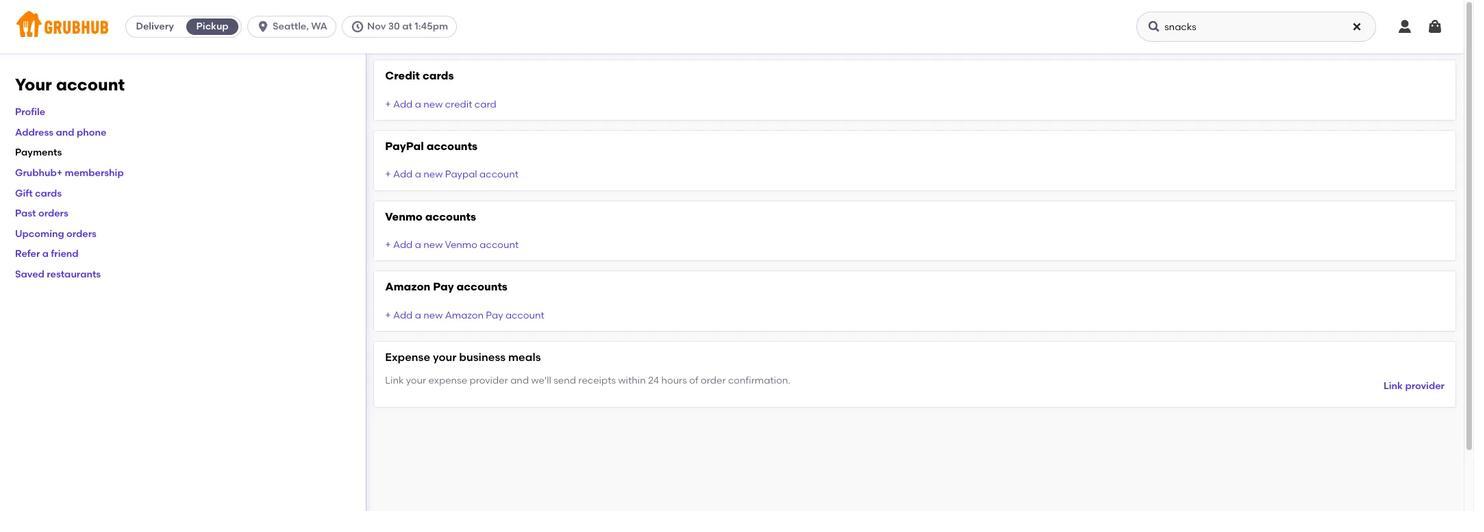 Task type: locate. For each thing, give the bounding box(es) containing it.
pay up + add a new amazon pay account
[[433, 280, 454, 294]]

a right refer
[[42, 248, 49, 260]]

expense
[[385, 351, 430, 364]]

your
[[433, 351, 457, 364], [406, 375, 426, 386]]

1 vertical spatial pay
[[486, 310, 503, 321]]

your for expense
[[433, 351, 457, 364]]

new left paypal
[[423, 169, 443, 180]]

accounts up + add a new venmo account
[[425, 210, 476, 223]]

1 horizontal spatial venmo
[[445, 239, 477, 251]]

grubhub+
[[15, 167, 62, 179]]

add down credit
[[393, 98, 413, 110]]

past orders link
[[15, 208, 68, 219]]

add down the paypal
[[393, 169, 413, 180]]

new for venmo
[[423, 239, 443, 251]]

friend
[[51, 248, 79, 260]]

1 horizontal spatial cards
[[423, 69, 454, 82]]

pay
[[433, 280, 454, 294], [486, 310, 503, 321]]

amazon down amazon pay accounts at bottom left
[[445, 310, 484, 321]]

+ add a new amazon pay account
[[385, 310, 544, 321]]

orders up upcoming orders link
[[38, 208, 68, 219]]

new down amazon pay accounts at bottom left
[[423, 310, 443, 321]]

profile link
[[15, 106, 45, 118]]

and
[[56, 127, 74, 138], [510, 375, 529, 386]]

profile
[[15, 106, 45, 118]]

a
[[415, 98, 421, 110], [415, 169, 421, 180], [415, 239, 421, 251], [42, 248, 49, 260], [415, 310, 421, 321]]

delivery
[[136, 21, 174, 32]]

meals
[[508, 351, 541, 364]]

accounts up + add a new amazon pay account link
[[457, 280, 508, 294]]

account right paypal
[[480, 169, 519, 180]]

restaurants
[[47, 269, 101, 280]]

a down amazon pay accounts at bottom left
[[415, 310, 421, 321]]

add for venmo
[[393, 239, 413, 251]]

venmo
[[385, 210, 423, 223], [445, 239, 477, 251]]

4 new from the top
[[423, 310, 443, 321]]

+ for venmo accounts
[[385, 239, 391, 251]]

0 horizontal spatial your
[[406, 375, 426, 386]]

your inside link your expense provider and we'll send receipts within 24 hours of order confirmation. link provider
[[406, 375, 426, 386]]

1 horizontal spatial your
[[433, 351, 457, 364]]

cards
[[423, 69, 454, 82], [35, 187, 62, 199]]

0 vertical spatial and
[[56, 127, 74, 138]]

payments link
[[15, 147, 62, 159]]

your down the 'expense'
[[406, 375, 426, 386]]

a for venmo
[[415, 239, 421, 251]]

receipts
[[578, 375, 616, 386]]

and left we'll
[[510, 375, 529, 386]]

pickup button
[[184, 16, 241, 38]]

add down venmo accounts
[[393, 239, 413, 251]]

add up the 'expense'
[[393, 310, 413, 321]]

seattle,
[[273, 21, 309, 32]]

0 horizontal spatial and
[[56, 127, 74, 138]]

0 vertical spatial amazon
[[385, 280, 430, 294]]

1 new from the top
[[423, 98, 443, 110]]

1 horizontal spatial pay
[[486, 310, 503, 321]]

cards up past orders
[[35, 187, 62, 199]]

1 vertical spatial orders
[[66, 228, 97, 240]]

3 new from the top
[[423, 239, 443, 251]]

0 horizontal spatial pay
[[433, 280, 454, 294]]

paypal accounts
[[385, 140, 478, 153]]

orders for upcoming orders
[[66, 228, 97, 240]]

1 vertical spatial cards
[[35, 187, 62, 199]]

+ add a new amazon pay account link
[[385, 310, 544, 321]]

main navigation navigation
[[0, 0, 1464, 53]]

accounts
[[427, 140, 478, 153], [425, 210, 476, 223], [457, 280, 508, 294]]

add
[[393, 98, 413, 110], [393, 169, 413, 180], [393, 239, 413, 251], [393, 310, 413, 321]]

a for credit
[[415, 98, 421, 110]]

svg image inside seattle, wa button
[[256, 20, 270, 34]]

2 new from the top
[[423, 169, 443, 180]]

venmo up + add a new venmo account
[[385, 210, 423, 223]]

+ down venmo accounts
[[385, 239, 391, 251]]

grubhub+ membership
[[15, 167, 124, 179]]

paypal
[[385, 140, 424, 153]]

3 + from the top
[[385, 239, 391, 251]]

account up amazon pay accounts at bottom left
[[480, 239, 519, 251]]

we'll
[[531, 375, 551, 386]]

orders up the friend
[[66, 228, 97, 240]]

a for amazon
[[415, 310, 421, 321]]

0 vertical spatial orders
[[38, 208, 68, 219]]

svg image
[[1147, 20, 1161, 34]]

svg image inside nov 30 at 1:45pm button
[[351, 20, 364, 34]]

1:45pm
[[415, 21, 448, 32]]

account
[[56, 75, 125, 95], [480, 169, 519, 180], [480, 239, 519, 251], [505, 310, 544, 321]]

2 + from the top
[[385, 169, 391, 180]]

your up "expense"
[[433, 351, 457, 364]]

Search for food, convenience, alcohol... search field
[[1136, 12, 1376, 42]]

+ up the 'expense'
[[385, 310, 391, 321]]

1 vertical spatial your
[[406, 375, 426, 386]]

upcoming orders link
[[15, 228, 97, 240]]

4 + from the top
[[385, 310, 391, 321]]

link
[[385, 375, 404, 386], [1384, 380, 1403, 392]]

svg image
[[1397, 18, 1413, 35], [1427, 18, 1443, 35], [256, 20, 270, 34], [351, 20, 364, 34], [1351, 21, 1362, 32]]

a down credit cards
[[415, 98, 421, 110]]

0 vertical spatial venmo
[[385, 210, 423, 223]]

your account
[[15, 75, 125, 95]]

1 vertical spatial and
[[510, 375, 529, 386]]

amazon
[[385, 280, 430, 294], [445, 310, 484, 321]]

provider
[[470, 375, 508, 386], [1405, 380, 1445, 392]]

credit
[[445, 98, 472, 110]]

1 vertical spatial amazon
[[445, 310, 484, 321]]

amazon down + add a new venmo account
[[385, 280, 430, 294]]

24
[[648, 375, 659, 386]]

link provider button
[[1384, 374, 1445, 399]]

cards up + add a new credit card link
[[423, 69, 454, 82]]

saved restaurants link
[[15, 269, 101, 280]]

0 vertical spatial cards
[[423, 69, 454, 82]]

3 add from the top
[[393, 239, 413, 251]]

+
[[385, 98, 391, 110], [385, 169, 391, 180], [385, 239, 391, 251], [385, 310, 391, 321]]

address
[[15, 127, 54, 138]]

new down venmo accounts
[[423, 239, 443, 251]]

+ down the paypal
[[385, 169, 391, 180]]

new
[[423, 98, 443, 110], [423, 169, 443, 180], [423, 239, 443, 251], [423, 310, 443, 321]]

0 horizontal spatial venmo
[[385, 210, 423, 223]]

venmo down venmo accounts
[[445, 239, 477, 251]]

hours
[[661, 375, 687, 386]]

1 horizontal spatial amazon
[[445, 310, 484, 321]]

1 horizontal spatial provider
[[1405, 380, 1445, 392]]

2 add from the top
[[393, 169, 413, 180]]

cards for gift cards
[[35, 187, 62, 199]]

1 add from the top
[[393, 98, 413, 110]]

gift
[[15, 187, 33, 199]]

accounts up + add a new paypal account
[[427, 140, 478, 153]]

order
[[701, 375, 726, 386]]

0 vertical spatial accounts
[[427, 140, 478, 153]]

0 vertical spatial your
[[433, 351, 457, 364]]

4 add from the top
[[393, 310, 413, 321]]

add for paypal
[[393, 169, 413, 180]]

pay up business
[[486, 310, 503, 321]]

venmo accounts
[[385, 210, 476, 223]]

orders
[[38, 208, 68, 219], [66, 228, 97, 240]]

+ add a new credit card
[[385, 98, 496, 110]]

add for amazon
[[393, 310, 413, 321]]

orders for past orders
[[38, 208, 68, 219]]

a down paypal accounts
[[415, 169, 421, 180]]

new left credit
[[423, 98, 443, 110]]

1 + from the top
[[385, 98, 391, 110]]

refer a friend link
[[15, 248, 79, 260]]

a down venmo accounts
[[415, 239, 421, 251]]

amazon pay accounts
[[385, 280, 508, 294]]

0 vertical spatial pay
[[433, 280, 454, 294]]

+ for credit cards
[[385, 98, 391, 110]]

1 vertical spatial accounts
[[425, 210, 476, 223]]

accounts for venmo accounts
[[425, 210, 476, 223]]

delivery button
[[126, 16, 184, 38]]

and left the phone
[[56, 127, 74, 138]]

1 horizontal spatial and
[[510, 375, 529, 386]]

your
[[15, 75, 52, 95]]

seattle, wa
[[273, 21, 327, 32]]

+ down credit
[[385, 98, 391, 110]]

0 horizontal spatial cards
[[35, 187, 62, 199]]



Task type: vqa. For each thing, say whether or not it's contained in the screenshot.


Task type: describe. For each thing, give the bounding box(es) containing it.
+ add a new venmo account link
[[385, 239, 519, 251]]

add for credit
[[393, 98, 413, 110]]

of
[[689, 375, 698, 386]]

address and phone
[[15, 127, 106, 138]]

past
[[15, 208, 36, 219]]

pickup
[[196, 21, 229, 32]]

grubhub+ membership link
[[15, 167, 124, 179]]

accounts for paypal accounts
[[427, 140, 478, 153]]

phone
[[77, 127, 106, 138]]

link your expense provider and we'll send receipts within 24 hours of order confirmation. link provider
[[385, 375, 1445, 392]]

+ add a new paypal account
[[385, 169, 519, 180]]

past orders
[[15, 208, 68, 219]]

paypal
[[445, 169, 477, 180]]

+ add a new paypal account link
[[385, 169, 519, 180]]

business
[[459, 351, 506, 364]]

saved restaurants
[[15, 269, 101, 280]]

new for credit
[[423, 98, 443, 110]]

upcoming orders
[[15, 228, 97, 240]]

1 vertical spatial venmo
[[445, 239, 477, 251]]

+ for amazon pay accounts
[[385, 310, 391, 321]]

seattle, wa button
[[247, 16, 342, 38]]

saved
[[15, 269, 44, 280]]

refer
[[15, 248, 40, 260]]

payments
[[15, 147, 62, 159]]

30
[[388, 21, 400, 32]]

new for amazon
[[423, 310, 443, 321]]

card
[[475, 98, 496, 110]]

expense your business meals
[[385, 351, 541, 364]]

0 horizontal spatial link
[[385, 375, 404, 386]]

account up the phone
[[56, 75, 125, 95]]

expense
[[429, 375, 467, 386]]

address and phone link
[[15, 127, 106, 138]]

confirmation.
[[728, 375, 790, 386]]

within
[[618, 375, 646, 386]]

your for link
[[406, 375, 426, 386]]

gift cards link
[[15, 187, 62, 199]]

credit
[[385, 69, 420, 82]]

+ add a new credit card link
[[385, 98, 496, 110]]

a for paypal
[[415, 169, 421, 180]]

upcoming
[[15, 228, 64, 240]]

at
[[402, 21, 412, 32]]

membership
[[65, 167, 124, 179]]

account up meals
[[505, 310, 544, 321]]

gift cards
[[15, 187, 62, 199]]

credit cards
[[385, 69, 454, 82]]

+ add a new venmo account
[[385, 239, 519, 251]]

nov
[[367, 21, 386, 32]]

send
[[554, 375, 576, 386]]

0 horizontal spatial amazon
[[385, 280, 430, 294]]

wa
[[311, 21, 327, 32]]

new for paypal
[[423, 169, 443, 180]]

cards for credit cards
[[423, 69, 454, 82]]

0 horizontal spatial provider
[[470, 375, 508, 386]]

nov 30 at 1:45pm button
[[342, 16, 462, 38]]

1 horizontal spatial link
[[1384, 380, 1403, 392]]

and inside link your expense provider and we'll send receipts within 24 hours of order confirmation. link provider
[[510, 375, 529, 386]]

+ for paypal accounts
[[385, 169, 391, 180]]

nov 30 at 1:45pm
[[367, 21, 448, 32]]

2 vertical spatial accounts
[[457, 280, 508, 294]]

refer a friend
[[15, 248, 79, 260]]



